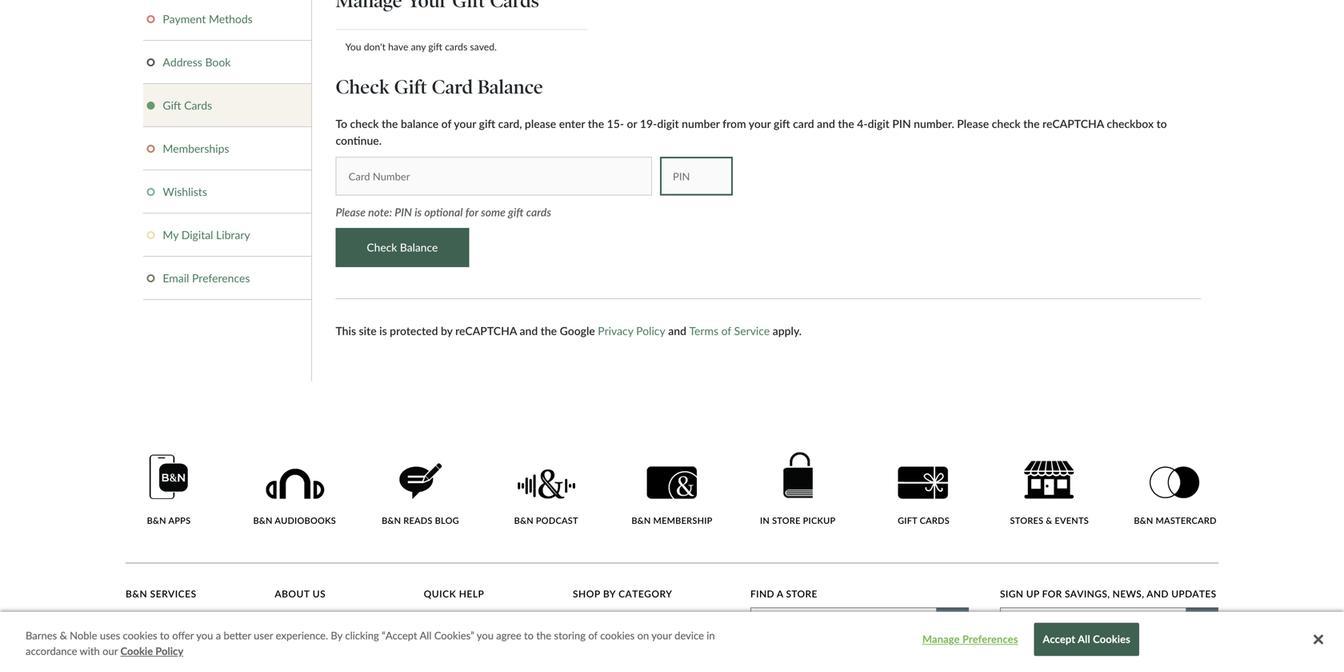 Task type: locate. For each thing, give the bounding box(es) containing it.
all inside button
[[1078, 633, 1091, 646]]

1 vertical spatial of
[[722, 324, 732, 338]]

1 horizontal spatial please
[[958, 117, 990, 131]]

0 horizontal spatial cards
[[445, 41, 468, 52]]

1 vertical spatial noble
[[1001, 662, 1026, 668]]

memberships link
[[147, 142, 306, 155]]

0 horizontal spatial help
[[424, 611, 444, 622]]

manage
[[923, 633, 960, 646]]

0 vertical spatial help
[[459, 588, 485, 600]]

1 horizontal spatial for
[[1043, 588, 1063, 600]]

0 vertical spatial pin
[[893, 117, 912, 131]]

1 you from the left
[[196, 630, 213, 642]]

all up address
[[1078, 633, 1091, 646]]

circle image left wishlists
[[147, 188, 155, 196]]

digit left 'number'
[[658, 117, 679, 131]]

optional
[[425, 205, 463, 219]]

1 horizontal spatial all
[[1078, 633, 1091, 646]]

in store pickup link
[[755, 452, 842, 526]]

Please complete this field text field
[[1001, 608, 1187, 640]]

book
[[205, 55, 231, 69]]

payment methods link
[[147, 12, 306, 26]]

barnes up accordance
[[26, 630, 57, 642]]

0 horizontal spatial preferences
[[192, 271, 250, 285]]

you don't have any gift cards saved.
[[346, 41, 497, 52]]

4 circle image from the top
[[147, 188, 155, 196]]

saved.
[[470, 41, 497, 52]]

pin right note:
[[395, 205, 412, 219]]

for left the some
[[466, 205, 479, 219]]

about b&n
[[275, 611, 324, 622]]

b&n mastercard link
[[1133, 467, 1219, 526]]

1 circle image from the top
[[147, 145, 155, 153]]

b&n left membership
[[632, 516, 651, 526]]

please
[[958, 117, 990, 131], [336, 205, 366, 219]]

the inside barnes & noble uses cookies to offer you a better user experience. by clicking "accept all cookies" you agree to the storing of cookies on your device in accordance with our
[[537, 630, 552, 642]]

circle image inside my digital library link
[[147, 231, 155, 239]]

experience.
[[276, 630, 328, 642]]

please right number.
[[958, 117, 990, 131]]

0 horizontal spatial check
[[350, 117, 379, 131]]

accept all cookies
[[1043, 633, 1131, 646]]

b&n for b&n podcast
[[514, 516, 534, 526]]

2 vertical spatial of
[[589, 630, 598, 642]]

circle image
[[147, 15, 155, 23], [147, 59, 155, 67], [147, 102, 155, 110], [147, 188, 155, 196], [147, 275, 155, 283]]

b&n services
[[126, 588, 197, 600]]

privacy policy link
[[598, 324, 666, 338]]

policy right privacy
[[637, 324, 666, 338]]

email preferences
[[163, 271, 250, 285]]

& right the stores
[[1047, 516, 1053, 526]]

help down quick
[[424, 611, 444, 622]]

1 horizontal spatial you
[[477, 630, 494, 642]]

0 horizontal spatial of
[[442, 117, 452, 131]]

gift left cards at top
[[163, 98, 181, 112]]

0 horizontal spatial cookies
[[123, 630, 157, 642]]

cards left 'saved.'
[[445, 41, 468, 52]]

&
[[1047, 516, 1053, 526], [60, 630, 67, 642], [167, 635, 174, 647], [1189, 648, 1195, 659], [1055, 662, 1062, 668]]

& for events
[[1047, 516, 1053, 526]]

None password field
[[660, 157, 733, 196]]

b&n apps link
[[126, 454, 212, 526]]

1 vertical spatial circle image
[[147, 231, 155, 239]]

noble down submit
[[1001, 662, 1026, 668]]

0 horizontal spatial please
[[336, 205, 366, 219]]

check
[[350, 117, 379, 131], [992, 117, 1021, 131]]

to down cookies
[[1113, 648, 1122, 659]]

2 about from the top
[[275, 611, 301, 622]]

& up accordance
[[60, 630, 67, 642]]

updates
[[1172, 588, 1217, 600]]

2 cookies from the left
[[601, 630, 635, 642]]

in store pickup
[[761, 516, 836, 526]]

fiction link
[[573, 635, 607, 648]]

0 vertical spatial barnes
[[26, 630, 57, 642]]

2 horizontal spatial of
[[722, 324, 732, 338]]

& inside barnes & noble uses cookies to offer you a better user experience. by clicking "accept all cookies" you agree to the storing of cookies on your device in accordance with our
[[60, 630, 67, 642]]

b&n left 'apps'
[[147, 516, 166, 526]]

and
[[817, 117, 836, 131], [520, 324, 538, 338], [669, 324, 687, 338], [1147, 588, 1169, 600]]

you left don't
[[346, 41, 362, 52]]

help up center
[[459, 588, 485, 600]]

None submit
[[336, 228, 469, 267]]

2 circle image from the top
[[147, 231, 155, 239]]

recaptcha inside to check the balance of your gift card, please enter the 15- or 19-digit number from your gift card and the 4-digit pin number. please check the recaptcha checkbox to continue.
[[1043, 117, 1105, 131]]

email preferences link
[[147, 271, 306, 285]]

circle image for wishlists
[[147, 188, 155, 196]]

0 vertical spatial you
[[346, 41, 362, 52]]

b&n for b&n services
[[126, 588, 147, 600]]

1 vertical spatial is
[[380, 324, 387, 338]]

None text field
[[336, 157, 652, 196]]

gift cards
[[898, 516, 950, 526]]

circle image
[[147, 145, 155, 153], [147, 231, 155, 239]]

0 vertical spatial circle image
[[147, 145, 155, 153]]

circle image inside address book link
[[147, 59, 155, 67]]

circle image left memberships
[[147, 145, 155, 153]]

0 vertical spatial policy
[[637, 324, 666, 338]]

1 horizontal spatial cookies
[[601, 630, 635, 642]]

recaptcha right 'by'
[[456, 324, 517, 338]]

in
[[761, 516, 770, 526]]

podcast
[[536, 516, 579, 526]]

b&n left reads
[[382, 516, 401, 526]]

circle image inside wishlists link
[[147, 188, 155, 196]]

a inside barnes & noble uses cookies to offer you a better user experience. by clicking "accept all cookies" you agree to the storing of cookies on your device in accordance with our
[[216, 630, 221, 642]]

0 vertical spatial please
[[958, 117, 990, 131]]

preferences up submit
[[963, 633, 1019, 646]]

2 you from the left
[[477, 630, 494, 642]]

b&n right at
[[320, 635, 341, 647]]

site
[[359, 324, 377, 338]]

0 horizontal spatial all
[[420, 630, 432, 642]]

1 horizontal spatial you
[[1102, 662, 1118, 668]]

sign
[[1001, 588, 1024, 600]]

preferences down my digital library link
[[192, 271, 250, 285]]

cards
[[920, 516, 950, 526]]

circle image inside gift cards link
[[147, 102, 155, 110]]

circle image for gift cards
[[147, 102, 155, 110]]

preferences
[[192, 271, 250, 285], [963, 633, 1019, 646]]

1 horizontal spatial recaptcha
[[1043, 117, 1105, 131]]

for right up
[[1043, 588, 1063, 600]]

all
[[420, 630, 432, 642], [1078, 633, 1091, 646]]

1 about from the top
[[275, 588, 310, 600]]

of inside to check the balance of your gift card, please enter the 15- or 19-digit number from your gift card and the 4-digit pin number. please check the recaptcha checkbox to continue.
[[442, 117, 452, 131]]

help center
[[424, 611, 475, 622]]

receive
[[1125, 648, 1155, 659]]

number.
[[914, 117, 955, 131]]

b&n left 'mastercard'
[[1135, 516, 1154, 526]]

find a store
[[751, 588, 818, 600]]

circle image inside email preferences link
[[147, 275, 155, 283]]

0 horizontal spatial a
[[216, 630, 221, 642]]

of
[[442, 117, 452, 131], [722, 324, 732, 338], [589, 630, 598, 642]]

1 vertical spatial you
[[1102, 662, 1118, 668]]

1 check from the left
[[350, 117, 379, 131]]

you
[[196, 630, 213, 642], [477, 630, 494, 642]]

is
[[415, 205, 422, 219], [380, 324, 387, 338]]

to right checkbox at top
[[1157, 117, 1168, 131]]

barnes right the view
[[1160, 662, 1189, 668]]

1 horizontal spatial preferences
[[963, 633, 1019, 646]]

1 horizontal spatial cards
[[527, 205, 552, 219]]

cookies left on
[[601, 630, 635, 642]]

circle image left "email"
[[147, 275, 155, 283]]

circle image for memberships
[[147, 145, 155, 153]]

1 horizontal spatial help
[[459, 588, 485, 600]]

about us
[[275, 588, 326, 600]]

b&n for b&n reads blog
[[382, 516, 401, 526]]

about for about b&n
[[275, 611, 301, 622]]

device
[[675, 630, 704, 642]]

1 horizontal spatial is
[[415, 205, 422, 219]]

1 vertical spatial about
[[275, 611, 301, 622]]

accept all cookies button
[[1035, 623, 1140, 657]]

you left agree
[[477, 630, 494, 642]]

to check the balance of your gift card, please enter the 15- or 19-digit number from your gift card and the 4-digit pin number. please check the recaptcha checkbox to continue.
[[336, 117, 1168, 147]]

stores & events link
[[1007, 461, 1093, 526]]

all right "accept
[[420, 630, 432, 642]]

please note: pin is optional for some gift cards
[[336, 205, 552, 219]]

noble up with
[[70, 630, 97, 642]]

you
[[346, 41, 362, 52], [1102, 662, 1118, 668]]

0 horizontal spatial you
[[196, 630, 213, 642]]

& inside publisher & author guidelines
[[167, 635, 174, 647]]

to inside to check the balance of your gift card, please enter the 15- or 19-digit number from your gift card and the 4-digit pin number. please check the recaptcha checkbox to continue.
[[1157, 117, 1168, 131]]

cards
[[445, 41, 468, 52], [527, 205, 552, 219]]

you left can at the right of the page
[[1102, 662, 1118, 668]]

check right number.
[[992, 117, 1021, 131]]

a right find
[[777, 588, 784, 600]]

0 vertical spatial noble
[[70, 630, 97, 642]]

pin left number.
[[893, 117, 912, 131]]

memberships
[[163, 142, 229, 155]]

& for author
[[167, 635, 174, 647]]

circle image left payment
[[147, 15, 155, 23]]

circle image for payment methods
[[147, 15, 155, 23]]

methods
[[209, 12, 253, 26]]

1 horizontal spatial a
[[777, 588, 784, 600]]

membership
[[654, 516, 713, 526]]

1 vertical spatial preferences
[[963, 633, 1019, 646]]

b&n up affiliate
[[126, 588, 147, 600]]

1 circle image from the top
[[147, 15, 155, 23]]

covid
[[424, 635, 448, 647]]

preferences inside button
[[963, 633, 1019, 646]]

1 horizontal spatial pin
[[893, 117, 912, 131]]

about up about b&n
[[275, 588, 310, 600]]

guidelines
[[126, 648, 170, 660]]

gift up balance
[[394, 75, 427, 99]]

1 horizontal spatial noble
[[1001, 662, 1026, 668]]

policy
[[637, 324, 666, 338], [156, 645, 183, 658]]

privacy alert dialog
[[0, 612, 1345, 668]]

policy down offer
[[156, 645, 183, 658]]

a left better
[[216, 630, 221, 642]]

your right on
[[652, 630, 672, 642]]

recaptcha left checkbox at top
[[1043, 117, 1105, 131]]

b&n for b&n apps
[[147, 516, 166, 526]]

check up continue.
[[350, 117, 379, 131]]

you inside submit your email address to receive barnes & noble offers & updates. you can view barnes
[[1102, 662, 1118, 668]]

0 vertical spatial is
[[415, 205, 422, 219]]

0 horizontal spatial recaptcha
[[456, 324, 517, 338]]

this site is protected by recaptcha and the google privacy policy and terms of service apply.
[[336, 324, 802, 338]]

0 horizontal spatial noble
[[70, 630, 97, 642]]

1 horizontal spatial digit
[[868, 117, 890, 131]]

preferences for email preferences
[[192, 271, 250, 285]]

1 vertical spatial barnes
[[1157, 648, 1186, 659]]

circle image for email preferences
[[147, 275, 155, 283]]

1 vertical spatial pin
[[395, 205, 412, 219]]

cookies up cookie on the left of the page
[[123, 630, 157, 642]]

on
[[638, 630, 649, 642]]

0 vertical spatial cards
[[445, 41, 468, 52]]

cookies
[[123, 630, 157, 642], [601, 630, 635, 642]]

1 vertical spatial a
[[216, 630, 221, 642]]

b&n inside 'link'
[[147, 516, 166, 526]]

2 circle image from the top
[[147, 59, 155, 67]]

cards right the some
[[527, 205, 552, 219]]

about up experience.
[[275, 611, 301, 622]]

b&n left audiobooks
[[253, 516, 273, 526]]

balance
[[401, 117, 439, 131]]

& for noble
[[60, 630, 67, 642]]

of down books link
[[589, 630, 598, 642]]

1 vertical spatial policy
[[156, 645, 183, 658]]

b&n left podcast
[[514, 516, 534, 526]]

digit left number.
[[868, 117, 890, 131]]

0 vertical spatial of
[[442, 117, 452, 131]]

cookie policy link
[[121, 644, 183, 660]]

0 vertical spatial preferences
[[192, 271, 250, 285]]

1 vertical spatial help
[[424, 611, 444, 622]]

cookies"
[[434, 630, 475, 642]]

please left note:
[[336, 205, 366, 219]]

mastercard
[[1156, 516, 1217, 526]]

circle image left address
[[147, 59, 155, 67]]

your right from
[[749, 117, 771, 131]]

b&n reads blog
[[382, 516, 459, 526]]

you right offer
[[196, 630, 213, 642]]

noble
[[70, 630, 97, 642], [1001, 662, 1026, 668]]

is right site on the left
[[380, 324, 387, 338]]

pin inside to check the balance of your gift card, please enter the 15- or 19-digit number from your gift card and the 4-digit pin number. please check the recaptcha checkbox to continue.
[[893, 117, 912, 131]]

circle image left my
[[147, 231, 155, 239]]

0 horizontal spatial policy
[[156, 645, 183, 658]]

is left 'optional'
[[415, 205, 422, 219]]

0 horizontal spatial pin
[[395, 205, 412, 219]]

circle image left gift cards at the top
[[147, 102, 155, 110]]

circle image inside payment methods link
[[147, 15, 155, 23]]

0 vertical spatial about
[[275, 588, 310, 600]]

address
[[1079, 648, 1111, 659]]

& left 'author'
[[167, 635, 174, 647]]

or
[[627, 117, 638, 131]]

please inside to check the balance of your gift card, please enter the 15- or 19-digit number from your gift card and the 4-digit pin number. please check the recaptcha checkbox to continue.
[[958, 117, 990, 131]]

gift right any
[[429, 41, 443, 52]]

please
[[525, 117, 557, 131]]

0 horizontal spatial for
[[466, 205, 479, 219]]

your up offers
[[1032, 648, 1051, 659]]

of right the terms
[[722, 324, 732, 338]]

3 circle image from the top
[[147, 102, 155, 110]]

1 horizontal spatial of
[[589, 630, 598, 642]]

& right the receive
[[1189, 648, 1195, 659]]

cookie
[[121, 645, 153, 658]]

my
[[163, 228, 179, 242]]

b&n for b&n membership
[[632, 516, 651, 526]]

a
[[777, 588, 784, 600], [216, 630, 221, 642]]

digital
[[181, 228, 213, 242]]

email
[[1054, 648, 1076, 659]]

5 circle image from the top
[[147, 275, 155, 283]]

circle image inside the memberships link
[[147, 145, 155, 153]]

1 horizontal spatial check
[[992, 117, 1021, 131]]

barnes up the view
[[1157, 648, 1186, 659]]

checkbox
[[1107, 117, 1154, 131]]

agree
[[497, 630, 522, 642]]

0 horizontal spatial digit
[[658, 117, 679, 131]]

recaptcha
[[1043, 117, 1105, 131], [456, 324, 517, 338]]

0 vertical spatial recaptcha
[[1043, 117, 1105, 131]]

of right balance
[[442, 117, 452, 131]]

and right card
[[817, 117, 836, 131]]



Task type: describe. For each thing, give the bounding box(es) containing it.
publisher & author guidelines
[[126, 635, 205, 660]]

view
[[1138, 662, 1157, 668]]

my digital library link
[[147, 228, 306, 242]]

store
[[773, 516, 801, 526]]

card
[[432, 75, 473, 99]]

2 check from the left
[[992, 117, 1021, 131]]

1 vertical spatial please
[[336, 205, 366, 219]]

payment
[[163, 12, 206, 26]]

your down card
[[454, 117, 476, 131]]

quick
[[424, 588, 456, 600]]

1 cookies from the left
[[123, 630, 157, 642]]

& down email on the right of the page
[[1055, 662, 1062, 668]]

b&n for b&n audiobooks
[[253, 516, 273, 526]]

continue.
[[336, 134, 382, 147]]

offer
[[172, 630, 194, 642]]

4-
[[858, 117, 868, 131]]

google
[[560, 324, 595, 338]]

quick help
[[424, 588, 485, 600]]

storing
[[554, 630, 586, 642]]

your inside barnes & noble uses cookies to offer you a better user experience. by clicking "accept all cookies" you agree to the storing of cookies on your device in accordance with our
[[652, 630, 672, 642]]

savings,
[[1065, 588, 1111, 600]]

manage preferences
[[923, 633, 1019, 646]]

your inside submit your email address to receive barnes & noble offers & updates. you can view barnes
[[1032, 648, 1051, 659]]

author
[[176, 635, 205, 647]]

barnes inside barnes & noble uses cookies to offer you a better user experience. by clicking "accept all cookies" you agree to the storing of cookies on your device in accordance with our
[[26, 630, 57, 642]]

check gift card balance
[[336, 75, 543, 99]]

1 vertical spatial recaptcha
[[456, 324, 517, 338]]

have
[[388, 41, 409, 52]]

0 vertical spatial for
[[466, 205, 479, 219]]

0 horizontal spatial is
[[380, 324, 387, 338]]

affiliate program link
[[126, 610, 201, 623]]

gift right the some
[[508, 205, 524, 219]]

15-
[[607, 117, 624, 131]]

better
[[224, 630, 251, 642]]

1 vertical spatial for
[[1043, 588, 1063, 600]]

b&n membership link
[[629, 467, 716, 526]]

preferences for manage preferences
[[963, 633, 1019, 646]]

uses
[[100, 630, 120, 642]]

books link
[[573, 610, 604, 623]]

and left google
[[520, 324, 538, 338]]

card,
[[498, 117, 522, 131]]

gift cards link
[[147, 98, 306, 112]]

can
[[1121, 662, 1135, 668]]

1 digit from the left
[[658, 117, 679, 131]]

gift left card
[[774, 117, 791, 131]]

noble inside barnes & noble uses cookies to offer you a better user experience. by clicking "accept all cookies" you agree to the storing of cookies on your device in accordance with our
[[70, 630, 97, 642]]

b&n audiobooks
[[253, 516, 336, 526]]

books
[[573, 611, 599, 622]]

to left offer
[[160, 630, 170, 642]]

to inside submit your email address to receive barnes & noble offers & updates. you can view barnes
[[1113, 648, 1122, 659]]

up
[[1027, 588, 1040, 600]]

publisher
[[126, 635, 165, 647]]

2 vertical spatial barnes
[[1160, 662, 1189, 668]]

us
[[313, 588, 326, 600]]

reads
[[404, 516, 433, 526]]

of inside barnes & noble uses cookies to offer you a better user experience. by clicking "accept all cookies" you agree to the storing of cookies on your device in accordance with our
[[589, 630, 598, 642]]

pickup
[[803, 516, 836, 526]]

1 horizontal spatial policy
[[637, 324, 666, 338]]

find
[[751, 588, 775, 600]]

and right news,
[[1147, 588, 1169, 600]]

b&n for b&n mastercard
[[1135, 516, 1154, 526]]

about for about us
[[275, 588, 310, 600]]

help center link
[[424, 610, 480, 623]]

by
[[441, 324, 453, 338]]

manage preferences button
[[921, 624, 1021, 656]]

covid safety link
[[424, 635, 482, 648]]

b&n podcast link
[[503, 469, 590, 526]]

careers at b&n
[[275, 635, 341, 647]]

apply.
[[773, 324, 802, 338]]

circle image for address book
[[147, 59, 155, 67]]

publisher & author guidelines link
[[126, 635, 254, 661]]

careers
[[275, 635, 307, 647]]

offers
[[1028, 662, 1053, 668]]

0 horizontal spatial you
[[346, 41, 362, 52]]

to
[[336, 117, 347, 131]]

clicking
[[345, 630, 379, 642]]

sign up for savings, news, and updates
[[1001, 588, 1217, 600]]

and left the terms
[[669, 324, 687, 338]]

2 digit from the left
[[868, 117, 890, 131]]

affiliate program
[[126, 611, 197, 622]]

b&n membership
[[632, 516, 713, 526]]

about b&n link
[[275, 610, 329, 623]]

wishlists link
[[147, 185, 306, 198]]

user
[[254, 630, 273, 642]]

gift left card,
[[479, 117, 496, 131]]

0 vertical spatial a
[[777, 588, 784, 600]]

all inside barnes & noble uses cookies to offer you a better user experience. by clicking "accept all cookies" you agree to the storing of cookies on your device in accordance with our
[[420, 630, 432, 642]]

"accept
[[382, 630, 418, 642]]

stores
[[1011, 516, 1044, 526]]

0 horizontal spatial gift
[[163, 98, 181, 112]]

accordance
[[26, 645, 77, 658]]

to right agree
[[524, 630, 534, 642]]

privacy
[[598, 324, 634, 338]]

1 horizontal spatial gift
[[394, 75, 427, 99]]

policy inside "link"
[[156, 645, 183, 658]]

circle image for my digital library
[[147, 231, 155, 239]]

in
[[707, 630, 715, 642]]

b&n up experience.
[[303, 611, 324, 622]]

barnes & noble uses cookies to offer you a better user experience. by clicking "accept all cookies" you agree to the storing of cookies on your device in accordance with our
[[26, 630, 715, 658]]

Please complete this field to find a store text field
[[751, 608, 937, 640]]

covid safety
[[424, 635, 477, 647]]

address book link
[[147, 55, 306, 69]]

by
[[331, 630, 343, 642]]

center
[[446, 611, 475, 622]]

gift cards link
[[881, 467, 967, 526]]

email
[[163, 271, 189, 285]]

cookies
[[1094, 633, 1131, 646]]

cards
[[184, 98, 212, 112]]

payment methods
[[163, 12, 253, 26]]

noble inside submit your email address to receive barnes & noble offers & updates. you can view barnes
[[1001, 662, 1026, 668]]

affiliate
[[126, 611, 159, 622]]

gift cards
[[163, 98, 212, 112]]

b&n mastercard
[[1135, 516, 1217, 526]]

1 vertical spatial cards
[[527, 205, 552, 219]]

blog
[[435, 516, 459, 526]]

shop by category
[[573, 588, 673, 600]]

card
[[793, 117, 815, 131]]

and inside to check the balance of your gift card, please enter the 15- or 19-digit number from your gift card and the 4-digit pin number. please check the recaptcha checkbox to continue.
[[817, 117, 836, 131]]

library
[[216, 228, 250, 242]]

my digital library
[[163, 228, 250, 242]]



Task type: vqa. For each thing, say whether or not it's contained in the screenshot.


